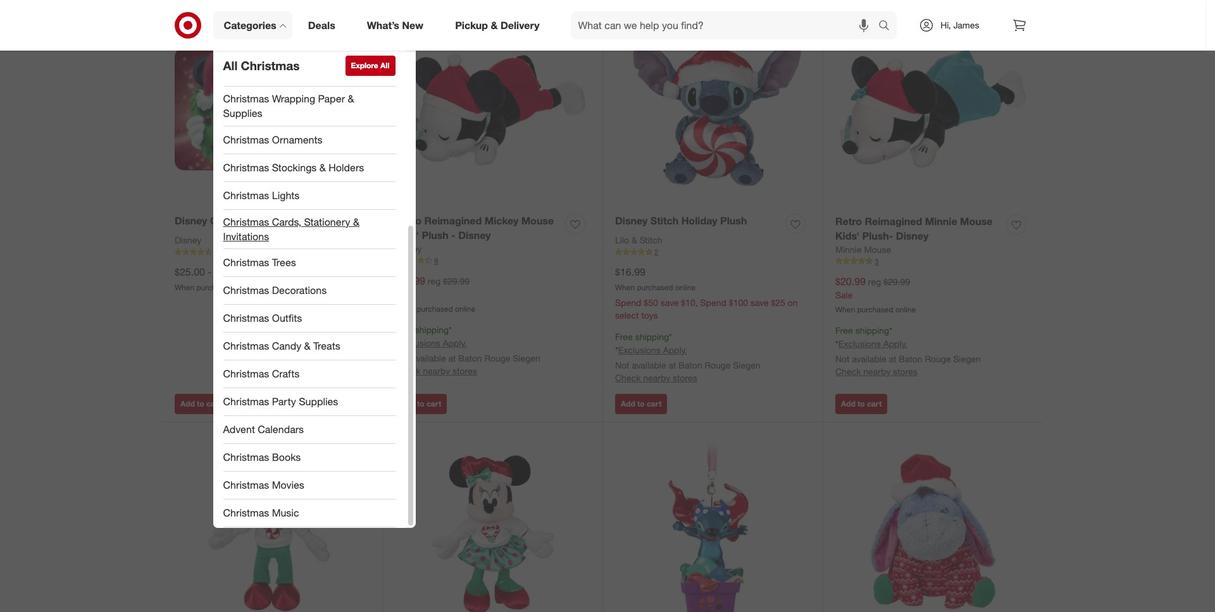 Task type: locate. For each thing, give the bounding box(es) containing it.
reimagined up 8
[[425, 215, 482, 227]]

2 add from the left
[[401, 400, 415, 409]]

save right $50 on the right of page
[[661, 297, 679, 308]]

add to cart button for retro reimagined mickey mouse kids' plush - disney
[[395, 394, 447, 415]]

add to cart
[[180, 400, 221, 409], [401, 400, 441, 409], [621, 400, 662, 409], [841, 400, 882, 409]]

retro
[[395, 215, 422, 227], [836, 215, 862, 228]]

disney inside retro reimagined mickey mouse kids' plush - disney
[[458, 229, 491, 242]]

purchased down 3
[[857, 305, 894, 314]]

supplies down christmas crafts link
[[299, 396, 338, 409]]

1 horizontal spatial free shipping * * exclusions apply. not available at baton rouge siegen check nearby stores
[[836, 326, 981, 377]]

0 horizontal spatial -
[[208, 266, 212, 279]]

rouge for retro reimagined minnie mouse kids' plush- disney
[[925, 354, 951, 365]]

0 horizontal spatial mouse
[[521, 215, 554, 227]]

1 horizontal spatial stores
[[673, 373, 697, 383]]

exclusions
[[398, 338, 441, 349], [839, 339, 881, 350], [618, 345, 661, 356]]

disney link for disney gift card (email delivery)
[[175, 234, 202, 247]]

apply. for retro reimagined minnie mouse kids' plush- disney
[[884, 339, 907, 350]]

mouse right mickey
[[521, 215, 554, 227]]

retro reimagined minnie mouse kids' plush- disney
[[836, 215, 993, 242]]

& right "pickup"
[[491, 19, 498, 31]]

shipping
[[415, 325, 449, 336], [856, 326, 890, 336], [635, 332, 669, 342]]

3 add from the left
[[621, 400, 635, 409]]

add to cart for retro reimagined minnie mouse kids' plush- disney
[[841, 400, 882, 409]]

1 vertical spatial minnie
[[836, 244, 862, 255]]

stores inside 'free shipping * exclusions apply. not available at baton rouge siegen check nearby stores'
[[453, 366, 477, 377]]

rouge
[[485, 353, 511, 364], [925, 354, 951, 365], [705, 360, 731, 371]]

christmas inside "christmas cards, stationery & invitations"
[[223, 216, 269, 228]]

2 horizontal spatial available
[[852, 354, 887, 365]]

1 horizontal spatial reg
[[868, 277, 881, 287]]

available inside 'free shipping * exclusions apply. not available at baton rouge siegen check nearby stores'
[[412, 353, 446, 364]]

1 horizontal spatial supplies
[[299, 396, 338, 409]]

0 horizontal spatial plush
[[422, 229, 449, 242]]

& left holders
[[320, 161, 326, 174]]

0 horizontal spatial at
[[449, 353, 456, 364]]

1 horizontal spatial siegen
[[733, 360, 761, 371]]

4 cart from the left
[[867, 400, 882, 409]]

1 horizontal spatial -
[[452, 229, 456, 242]]

categories link
[[213, 11, 292, 39]]

add for disney gift card (email delivery)
[[180, 400, 195, 409]]

0 horizontal spatial free shipping * * exclusions apply. not available at baton rouge siegen check nearby stores
[[615, 332, 761, 383]]

minnie inside retro reimagined minnie mouse kids' plush- disney
[[925, 215, 958, 228]]

2 horizontal spatial mouse
[[960, 215, 993, 228]]

mouse
[[521, 215, 554, 227], [960, 215, 993, 228], [864, 244, 891, 255]]

& inside the christmas stockings & holders "link"
[[320, 161, 326, 174]]

available for disney stitch holiday plush
[[632, 360, 666, 371]]

disney lilo & stitch superhero stitch christmas tree ornament - disney store image
[[615, 435, 810, 613], [615, 435, 810, 613]]

0 horizontal spatial kids'
[[395, 229, 419, 242]]

0 horizontal spatial stores
[[453, 366, 477, 377]]

0 horizontal spatial $29.99
[[443, 276, 470, 287]]

0 horizontal spatial shipping
[[415, 325, 449, 336]]

$29.99 down 8 link
[[443, 276, 470, 287]]

explore
[[351, 61, 378, 70]]

free inside 'free shipping * exclusions apply. not available at baton rouge siegen check nearby stores'
[[395, 325, 413, 336]]

2 horizontal spatial free
[[836, 326, 853, 336]]

* for minnie
[[890, 326, 893, 336]]

0 horizontal spatial exclusions
[[398, 338, 441, 349]]

$25.00
[[175, 266, 205, 279]]

plush
[[720, 215, 747, 227], [422, 229, 449, 242]]

mouse up 3 link
[[960, 215, 993, 228]]

* inside 'free shipping * exclusions apply. not available at baton rouge siegen check nearby stores'
[[449, 325, 452, 336]]

kids' for retro reimagined minnie mouse kids' plush- disney
[[836, 230, 860, 242]]

4 to from the left
[[858, 400, 865, 409]]

retro for retro reimagined minnie mouse kids' plush- disney
[[836, 215, 862, 228]]

0 horizontal spatial free
[[395, 325, 413, 336]]

christmas down $500.00
[[223, 285, 269, 297]]

- right $25.00
[[208, 266, 212, 279]]

* for holiday
[[669, 332, 672, 342]]

christmas up advent
[[223, 396, 269, 409]]

retro reimagined mickey mouse kids' plush - disney link
[[395, 214, 560, 243]]

stationery
[[304, 216, 350, 228]]

0 horizontal spatial nearby
[[423, 366, 450, 377]]

0 horizontal spatial available
[[412, 353, 446, 364]]

christmas up the "christmas crafts"
[[223, 340, 269, 353]]

add to cart button
[[175, 394, 227, 415], [395, 394, 447, 415], [615, 394, 667, 415], [836, 394, 888, 415]]

purchased inside $25.00 - $500.00 when purchased online
[[197, 283, 233, 292]]

0 horizontal spatial supplies
[[223, 107, 262, 120]]

1 horizontal spatial $20.99
[[836, 275, 866, 288]]

2 horizontal spatial siegen
[[954, 354, 981, 365]]

1 cart from the left
[[206, 400, 221, 409]]

christmas up invitations
[[223, 216, 269, 228]]

$20.99 reg $29.99 sale when purchased online down 3
[[836, 275, 916, 314]]

2 horizontal spatial baton
[[899, 354, 923, 365]]

3 cart from the left
[[647, 400, 662, 409]]

retro reimagined mickey mouse kids' plush - disney image
[[395, 12, 590, 207], [395, 12, 590, 207]]

card
[[230, 215, 254, 227]]

cart for disney gift card (email delivery)
[[206, 400, 221, 409]]

free for plush
[[395, 325, 413, 336]]

christmas crafts
[[223, 368, 300, 381]]

0 horizontal spatial exclusions apply. button
[[398, 338, 467, 350]]

apply. inside 'free shipping * exclusions apply. not available at baton rouge siegen check nearby stores'
[[443, 338, 467, 349]]

disney gift card (email delivery) image
[[175, 12, 370, 207]]

wrapping
[[272, 92, 315, 105]]

1 horizontal spatial plush
[[720, 215, 747, 227]]

& inside lilo & stitch link
[[632, 235, 637, 246]]

2 add to cart button from the left
[[395, 394, 447, 415]]

lilo & stitch link
[[615, 234, 662, 247]]

4 add to cart button from the left
[[836, 394, 888, 415]]

christmas for party
[[223, 396, 269, 409]]

lights
[[272, 189, 300, 202]]

1 vertical spatial -
[[208, 266, 212, 279]]

reg down 8
[[428, 276, 441, 287]]

to for retro reimagined mickey mouse kids' plush - disney
[[417, 400, 425, 409]]

free
[[395, 325, 413, 336], [836, 326, 853, 336], [615, 332, 633, 342]]

1 horizontal spatial exclusions apply. button
[[618, 344, 687, 357]]

reimagined for disney
[[865, 215, 923, 228]]

check nearby stores button for plush-
[[836, 366, 918, 379]]

2 horizontal spatial rouge
[[925, 354, 951, 365]]

& right paper
[[348, 92, 354, 105]]

christmas for candy
[[223, 340, 269, 353]]

3 add to cart button from the left
[[615, 394, 667, 415]]

reimagined
[[425, 215, 482, 227], [865, 215, 923, 228]]

2 horizontal spatial check nearby stores button
[[836, 366, 918, 379]]

2 to from the left
[[417, 400, 425, 409]]

1 horizontal spatial disney link
[[395, 243, 422, 256]]

$29.99
[[443, 276, 470, 287], [884, 277, 910, 287]]

& right 'lilo'
[[632, 235, 637, 246]]

0 vertical spatial plush
[[720, 215, 747, 227]]

retro inside retro reimagined minnie mouse kids' plush- disney
[[836, 215, 862, 228]]

mouse up 3
[[864, 244, 891, 255]]

advent calendars link
[[213, 417, 405, 445]]

3 to from the left
[[638, 400, 645, 409]]

stitch
[[651, 215, 679, 227], [640, 235, 662, 246]]

christmas down advent
[[223, 452, 269, 464]]

0 horizontal spatial check nearby stores button
[[395, 365, 477, 378]]

0 horizontal spatial disney link
[[175, 234, 202, 247]]

categories
[[224, 19, 276, 31]]

deals
[[308, 19, 335, 31]]

0 horizontal spatial reg
[[428, 276, 441, 287]]

deals link
[[297, 11, 351, 39]]

2 horizontal spatial exclusions
[[839, 339, 881, 350]]

775
[[214, 248, 227, 257]]

0 horizontal spatial apply.
[[443, 338, 467, 349]]

exclusions apply. button for retro reimagined minnie mouse kids' plush- disney
[[839, 338, 907, 351]]

reimagined up plush-
[[865, 215, 923, 228]]

1 horizontal spatial shipping
[[635, 332, 669, 342]]

christmas for wrapping
[[223, 92, 269, 105]]

nearby for disney stitch holiday plush
[[643, 373, 671, 383]]

1 horizontal spatial kids'
[[836, 230, 860, 242]]

supplies up christmas ornaments
[[223, 107, 262, 120]]

baton inside 'free shipping * exclusions apply. not available at baton rouge siegen check nearby stores'
[[459, 353, 482, 364]]

christmas inside christmas wrapping paper & supplies
[[223, 92, 269, 105]]

0 vertical spatial supplies
[[223, 107, 262, 120]]

1 horizontal spatial rouge
[[705, 360, 731, 371]]

4 add to cart from the left
[[841, 400, 882, 409]]

*
[[449, 325, 452, 336], [890, 326, 893, 336], [669, 332, 672, 342], [836, 339, 839, 350], [615, 345, 618, 356]]

retro reimagined minnie mouse kids' plush- disney image
[[836, 12, 1031, 207], [836, 12, 1031, 207]]

reg
[[428, 276, 441, 287], [868, 277, 881, 287]]

1 horizontal spatial $20.99 reg $29.99 sale when purchased online
[[836, 275, 916, 314]]

delivery)
[[289, 215, 331, 227]]

0 vertical spatial minnie
[[925, 215, 958, 228]]

christmas down the christmas decorations
[[223, 312, 269, 325]]

1 horizontal spatial minnie
[[925, 215, 958, 228]]

$29.99 down 3 link
[[884, 277, 910, 287]]

1 horizontal spatial save
[[751, 297, 769, 308]]

what's
[[367, 19, 399, 31]]

disney minnie mouse holiday plush image
[[395, 435, 590, 613], [395, 435, 590, 613]]

0 vertical spatial -
[[452, 229, 456, 242]]

& inside pickup & delivery link
[[491, 19, 498, 31]]

christmas for stockings
[[223, 161, 269, 174]]

1 horizontal spatial all
[[381, 61, 390, 70]]

0 horizontal spatial baton
[[459, 353, 482, 364]]

christmas lights link
[[213, 182, 405, 210]]

3 add to cart from the left
[[621, 400, 662, 409]]

2 horizontal spatial not
[[836, 354, 850, 365]]

0 horizontal spatial $20.99
[[395, 275, 425, 287]]

1 horizontal spatial at
[[669, 360, 676, 371]]

christmas movies link
[[213, 473, 405, 500]]

1 horizontal spatial available
[[632, 360, 666, 371]]

- inside retro reimagined mickey mouse kids' plush - disney
[[452, 229, 456, 242]]

all right explore
[[381, 61, 390, 70]]

mouse inside retro reimagined mickey mouse kids' plush - disney
[[521, 215, 554, 227]]

outfits
[[272, 312, 302, 325]]

save left $25
[[751, 297, 769, 308]]

free for plush-
[[836, 326, 853, 336]]

1 horizontal spatial sale
[[836, 290, 853, 300]]

disney mickey mouse holiday plush image
[[175, 435, 370, 613], [175, 435, 370, 613]]

christmas down invitations
[[223, 257, 269, 269]]

retro inside retro reimagined mickey mouse kids' plush - disney
[[395, 215, 422, 227]]

christmas for cards,
[[223, 216, 269, 228]]

free shipping * * exclusions apply. not available at baton rouge siegen check nearby stores for $16.99
[[615, 332, 761, 383]]

1 horizontal spatial check nearby stores button
[[615, 372, 697, 385]]

mouse inside retro reimagined minnie mouse kids' plush- disney
[[960, 215, 993, 228]]

christmas left ornaments
[[223, 133, 269, 146]]

christmas
[[241, 58, 300, 73], [223, 92, 269, 105], [223, 133, 269, 146], [223, 161, 269, 174], [223, 189, 269, 202], [223, 216, 269, 228], [223, 257, 269, 269], [223, 285, 269, 297], [223, 312, 269, 325], [223, 340, 269, 353], [223, 368, 269, 381], [223, 396, 269, 409], [223, 452, 269, 464], [223, 480, 269, 492], [223, 507, 269, 520]]

2 horizontal spatial shipping
[[856, 326, 890, 336]]

disney gift card (email delivery) link
[[175, 214, 331, 228]]

add to cart button for disney stitch holiday plush
[[615, 394, 667, 415]]

1 horizontal spatial $29.99
[[884, 277, 910, 287]]

online down $500.00
[[235, 283, 255, 292]]

exclusions apply. button
[[398, 338, 467, 350], [839, 338, 907, 351], [618, 344, 687, 357]]

1 spend from the left
[[615, 297, 642, 308]]

christmas outfits link
[[213, 305, 405, 333]]

new
[[402, 19, 424, 31]]

holders
[[329, 161, 364, 174]]

1 add to cart from the left
[[180, 400, 221, 409]]

when inside $25.00 - $500.00 when purchased online
[[175, 283, 194, 292]]

christmas for trees
[[223, 257, 269, 269]]

1 horizontal spatial retro
[[836, 215, 862, 228]]

christmas up wrapping
[[241, 58, 300, 73]]

online up 'free shipping * exclusions apply. not available at baton rouge siegen check nearby stores'
[[455, 304, 475, 314]]

christmas up christmas music
[[223, 480, 269, 492]]

$25.00 - $500.00 when purchased online
[[175, 266, 255, 292]]

cart
[[206, 400, 221, 409], [427, 400, 441, 409], [647, 400, 662, 409], [867, 400, 882, 409]]

2 horizontal spatial stores
[[893, 367, 918, 377]]

1 horizontal spatial mouse
[[864, 244, 891, 255]]

0 horizontal spatial reimagined
[[425, 215, 482, 227]]

not for disney stitch holiday plush
[[615, 360, 630, 371]]

& inside christmas wrapping paper & supplies
[[348, 92, 354, 105]]

music
[[272, 507, 299, 520]]

1 add to cart button from the left
[[175, 394, 227, 415]]

-
[[452, 229, 456, 242], [208, 266, 212, 279]]

available for retro reimagined minnie mouse kids' plush- disney
[[852, 354, 887, 365]]

1 vertical spatial supplies
[[299, 396, 338, 409]]

rouge for disney stitch holiday plush
[[705, 360, 731, 371]]

baton
[[459, 353, 482, 364], [899, 354, 923, 365], [679, 360, 702, 371]]

christmas inside 'link'
[[223, 257, 269, 269]]

christmas for music
[[223, 507, 269, 520]]

rouge inside 'free shipping * exclusions apply. not available at baton rouge siegen check nearby stores'
[[485, 353, 511, 364]]

disney stitch holiday plush image
[[615, 12, 810, 207], [615, 12, 810, 207]]

check nearby stores button
[[395, 365, 477, 378], [836, 366, 918, 379], [615, 372, 697, 385]]

1 horizontal spatial exclusions
[[618, 345, 661, 356]]

0 horizontal spatial minnie
[[836, 244, 862, 255]]

0 horizontal spatial retro
[[395, 215, 422, 227]]

online down 3 link
[[896, 305, 916, 314]]

reg down 3
[[868, 277, 881, 287]]

$20.99 reg $29.99 sale when purchased online
[[395, 275, 475, 314], [836, 275, 916, 314]]

1 horizontal spatial spend
[[700, 297, 727, 308]]

purchased inside $16.99 when purchased online spend $50 save $10, spend $100 save $25 on select toys
[[637, 283, 673, 292]]

- up 8 link
[[452, 229, 456, 242]]

$20.99 for plush-
[[836, 275, 866, 288]]

0 horizontal spatial $20.99 reg $29.99 sale when purchased online
[[395, 275, 475, 314]]

& inside "christmas cards, stationery & invitations"
[[353, 216, 360, 228]]

available
[[412, 353, 446, 364], [852, 354, 887, 365], [632, 360, 666, 371]]

all down categories
[[223, 58, 238, 73]]

& inside christmas candy & treats link
[[304, 340, 311, 353]]

$20.99 reg $29.99 sale when purchased online for plush
[[395, 275, 475, 314]]

mickey
[[485, 215, 519, 227]]

2 cart from the left
[[427, 400, 441, 409]]

1 horizontal spatial apply.
[[663, 345, 687, 356]]

christmas for movies
[[223, 480, 269, 492]]

christmas up 'christmas lights'
[[223, 161, 269, 174]]

add for retro reimagined mickey mouse kids' plush - disney
[[401, 400, 415, 409]]

disney
[[175, 215, 207, 227], [615, 215, 648, 227], [458, 229, 491, 242], [896, 230, 929, 242], [175, 235, 202, 246], [395, 244, 422, 254]]

christmas up card
[[223, 189, 269, 202]]

$20.99 reg $29.99 sale when purchased online down 8
[[395, 275, 475, 314]]

0 horizontal spatial rouge
[[485, 353, 511, 364]]

$25
[[771, 297, 786, 308]]

$29.99 for -
[[443, 276, 470, 287]]

purchased up $50 on the right of page
[[637, 283, 673, 292]]

nearby inside 'free shipping * exclusions apply. not available at baton rouge siegen check nearby stores'
[[423, 366, 450, 377]]

christmas inside "link"
[[223, 161, 269, 174]]

kids' inside retro reimagined mickey mouse kids' plush - disney
[[395, 229, 419, 242]]

christmas down "christmas movies"
[[223, 507, 269, 520]]

stores for disney stitch holiday plush
[[673, 373, 697, 383]]

to for disney gift card (email delivery)
[[197, 400, 204, 409]]

2 add to cart from the left
[[401, 400, 441, 409]]

0 horizontal spatial not
[[395, 353, 409, 364]]

kids' inside retro reimagined minnie mouse kids' plush- disney
[[836, 230, 860, 242]]

shipping inside 'free shipping * exclusions apply. not available at baton rouge siegen check nearby stores'
[[415, 325, 449, 336]]

0 vertical spatial stitch
[[651, 215, 679, 227]]

add to cart for disney stitch holiday plush
[[621, 400, 662, 409]]

movies
[[272, 480, 304, 492]]

0 horizontal spatial siegen
[[513, 353, 541, 364]]

stitch up '2'
[[640, 235, 662, 246]]

& right 'stationery' at the left of page
[[353, 216, 360, 228]]

0 horizontal spatial spend
[[615, 297, 642, 308]]

christmas for lights
[[223, 189, 269, 202]]

christmas down all christmas
[[223, 92, 269, 105]]

0 horizontal spatial check
[[395, 366, 421, 377]]

1 horizontal spatial baton
[[679, 360, 702, 371]]

christmas for crafts
[[223, 368, 269, 381]]

spend right $10,
[[700, 297, 727, 308]]

spend up select at right
[[615, 297, 642, 308]]

2 horizontal spatial nearby
[[864, 367, 891, 377]]

disney winnie the pooh eeyore holiday kids' weighted plush image
[[836, 435, 1031, 613], [836, 435, 1031, 613]]

1 vertical spatial plush
[[422, 229, 449, 242]]

christmas left crafts
[[223, 368, 269, 381]]

purchased down $500.00
[[197, 283, 233, 292]]

minnie
[[925, 215, 958, 228], [836, 244, 862, 255]]

plush up 8
[[422, 229, 449, 242]]

treats
[[313, 340, 340, 353]]

not
[[395, 353, 409, 364], [836, 354, 850, 365], [615, 360, 630, 371]]

plush inside retro reimagined mickey mouse kids' plush - disney
[[422, 229, 449, 242]]

shipping for plush
[[415, 325, 449, 336]]

& left treats
[[304, 340, 311, 353]]

online up $10,
[[675, 283, 696, 292]]

reimagined inside retro reimagined mickey mouse kids' plush - disney
[[425, 215, 482, 227]]

christmas inside 'link'
[[223, 480, 269, 492]]

retro reimagined minnie mouse kids' plush- disney link
[[836, 215, 1002, 244]]

1 horizontal spatial nearby
[[643, 373, 671, 383]]

1 add from the left
[[180, 400, 195, 409]]

siegen
[[513, 353, 541, 364], [954, 354, 981, 365], [733, 360, 761, 371]]

nearby
[[423, 366, 450, 377], [864, 367, 891, 377], [643, 373, 671, 383]]

reimagined inside retro reimagined minnie mouse kids' plush- disney
[[865, 215, 923, 228]]

stitch up lilo & stitch
[[651, 215, 679, 227]]

1 horizontal spatial not
[[615, 360, 630, 371]]

2 horizontal spatial check
[[836, 367, 861, 377]]

check nearby stores button for plush
[[395, 365, 477, 378]]

christmas inside 'link'
[[223, 396, 269, 409]]

1 horizontal spatial check
[[615, 373, 641, 383]]

plush right holiday
[[720, 215, 747, 227]]

0 horizontal spatial sale
[[395, 289, 412, 300]]

$20.99
[[395, 275, 425, 287], [836, 275, 866, 288]]

cart for retro reimagined minnie mouse kids' plush- disney
[[867, 400, 882, 409]]

4 add from the left
[[841, 400, 856, 409]]

0 horizontal spatial save
[[661, 297, 679, 308]]

exclusions for retro reimagined minnie mouse kids' plush- disney
[[839, 339, 881, 350]]

2 horizontal spatial apply.
[[884, 339, 907, 350]]

when inside $16.99 when purchased online spend $50 save $10, spend $100 save $25 on select toys
[[615, 283, 635, 292]]

when
[[175, 283, 194, 292], [615, 283, 635, 292], [395, 304, 415, 314], [836, 305, 855, 314]]

2 horizontal spatial exclusions apply. button
[[839, 338, 907, 351]]

check for retro reimagined minnie mouse kids' plush- disney
[[836, 367, 861, 377]]

2 horizontal spatial at
[[889, 354, 897, 365]]

1 horizontal spatial reimagined
[[865, 215, 923, 228]]

christmas for ornaments
[[223, 133, 269, 146]]

1 to from the left
[[197, 400, 204, 409]]

online inside $16.99 when purchased online spend $50 save $10, spend $100 save $25 on select toys
[[675, 283, 696, 292]]

purchased
[[197, 283, 233, 292], [637, 283, 673, 292], [417, 304, 453, 314], [857, 305, 894, 314]]

online
[[235, 283, 255, 292], [675, 283, 696, 292], [455, 304, 475, 314], [896, 305, 916, 314]]



Task type: describe. For each thing, give the bounding box(es) containing it.
check inside 'free shipping * exclusions apply. not available at baton rouge siegen check nearby stores'
[[395, 366, 421, 377]]

explore all link
[[345, 56, 395, 76]]

$10,
[[681, 297, 698, 308]]

to for retro reimagined minnie mouse kids' plush- disney
[[858, 400, 865, 409]]

christmas stockings & holders link
[[213, 154, 405, 182]]

siegen for retro reimagined minnie mouse kids' plush- disney
[[954, 354, 981, 365]]

$20.99 reg $29.99 sale when purchased online for plush-
[[836, 275, 916, 314]]

kids' for retro reimagined mickey mouse kids' plush - disney
[[395, 229, 419, 242]]

lilo & stitch
[[615, 235, 662, 246]]

supplies inside 'link'
[[299, 396, 338, 409]]

2
[[655, 248, 659, 257]]

apply. for disney stitch holiday plush
[[663, 345, 687, 356]]

calendars
[[258, 424, 304, 436]]

christmas wrapping paper & supplies link
[[213, 87, 405, 126]]

exclusions apply. button for disney stitch holiday plush
[[618, 344, 687, 357]]

8
[[434, 256, 439, 266]]

christmas books
[[223, 452, 301, 464]]

pickup & delivery
[[455, 19, 540, 31]]

nearby for retro reimagined minnie mouse kids' plush- disney
[[864, 367, 891, 377]]

8 link
[[395, 256, 590, 267]]

trees
[[272, 257, 296, 269]]

christmas decorations
[[223, 285, 327, 297]]

advent
[[223, 424, 255, 436]]

stockings
[[272, 161, 317, 174]]

$500.00
[[215, 266, 251, 279]]

- inside $25.00 - $500.00 when purchased online
[[208, 266, 212, 279]]

christmas trees link
[[213, 250, 405, 278]]

$16.99 when purchased online spend $50 save $10, spend $100 save $25 on select toys
[[615, 266, 798, 321]]

What can we help you find? suggestions appear below search field
[[571, 11, 882, 39]]

sale for retro reimagined mickey mouse kids' plush - disney
[[395, 289, 412, 300]]

sale for retro reimagined minnie mouse kids' plush- disney
[[836, 290, 853, 300]]

1 horizontal spatial free
[[615, 332, 633, 342]]

baton for disney stitch holiday plush
[[679, 360, 702, 371]]

0 horizontal spatial all
[[223, 58, 238, 73]]

disney link for retro reimagined mickey mouse kids' plush - disney
[[395, 243, 422, 256]]

party
[[272, 396, 296, 409]]

cart for retro reimagined mickey mouse kids' plush - disney
[[427, 400, 441, 409]]

add for disney stitch holiday plush
[[621, 400, 635, 409]]

add for retro reimagined minnie mouse kids' plush- disney
[[841, 400, 856, 409]]

christmas party supplies
[[223, 396, 338, 409]]

christmas cards, stationery & invitations link
[[213, 210, 405, 250]]

christmas lights
[[223, 189, 300, 202]]

christmas candy & treats link
[[213, 333, 405, 361]]

ornaments
[[272, 133, 323, 146]]

retro for retro reimagined mickey mouse kids' plush - disney
[[395, 215, 422, 227]]

add to cart button for disney gift card (email delivery)
[[175, 394, 227, 415]]

lilo
[[615, 235, 629, 246]]

hi, james
[[941, 20, 980, 30]]

exclusions inside 'free shipping * exclusions apply. not available at baton rouge siegen check nearby stores'
[[398, 338, 441, 349]]

add to cart button for retro reimagined minnie mouse kids' plush- disney
[[836, 394, 888, 415]]

add to cart for disney gift card (email delivery)
[[180, 400, 221, 409]]

$16.99
[[615, 266, 646, 279]]

christmas crafts link
[[213, 361, 405, 389]]

search
[[873, 20, 904, 33]]

christmas for decorations
[[223, 285, 269, 297]]

free shipping * exclusions apply. not available at baton rouge siegen check nearby stores
[[395, 325, 541, 377]]

advent calendars
[[223, 424, 304, 436]]

$50
[[644, 297, 658, 308]]

christmas outfits
[[223, 312, 302, 325]]

christmas wrapping paper & supplies
[[223, 92, 354, 120]]

not inside 'free shipping * exclusions apply. not available at baton rouge siegen check nearby stores'
[[395, 353, 409, 364]]

explore all
[[351, 61, 390, 70]]

at inside 'free shipping * exclusions apply. not available at baton rouge siegen check nearby stores'
[[449, 353, 456, 364]]

$100
[[729, 297, 748, 308]]

reg for plush
[[428, 276, 441, 287]]

add to cart for retro reimagined mickey mouse kids' plush - disney
[[401, 400, 441, 409]]

disney stitch holiday plush
[[615, 215, 747, 227]]

disney stitch holiday plush link
[[615, 214, 747, 228]]

books
[[272, 452, 301, 464]]

3 link
[[836, 256, 1031, 267]]

mouse for retro reimagined mickey mouse kids' plush - disney
[[521, 215, 554, 227]]

christmas stockings & holders
[[223, 161, 364, 174]]

minnie mouse link
[[836, 244, 891, 256]]

holiday
[[682, 215, 718, 227]]

pickup & delivery link
[[445, 11, 556, 39]]

cards,
[[272, 216, 301, 228]]

invitations
[[223, 230, 269, 243]]

crafts
[[272, 368, 300, 381]]

baton for retro reimagined minnie mouse kids' plush- disney
[[899, 354, 923, 365]]

christmas party supplies link
[[213, 389, 405, 417]]

stores for retro reimagined minnie mouse kids' plush- disney
[[893, 367, 918, 377]]

reg for plush-
[[868, 277, 881, 287]]

retro reimagined mickey mouse kids' plush - disney
[[395, 215, 554, 242]]

minnie mouse
[[836, 244, 891, 255]]

check for disney stitch holiday plush
[[615, 373, 641, 383]]

search button
[[873, 11, 904, 42]]

at for retro reimagined minnie mouse kids' plush- disney
[[889, 354, 897, 365]]

online inside $25.00 - $500.00 when purchased online
[[235, 283, 255, 292]]

christmas ornaments
[[223, 133, 323, 146]]

plush-
[[863, 230, 893, 242]]

delivery
[[501, 19, 540, 31]]

1 vertical spatial stitch
[[640, 235, 662, 246]]

775 link
[[175, 247, 370, 258]]

free shipping * * exclusions apply. not available at baton rouge siegen check nearby stores for $20.99
[[836, 326, 981, 377]]

candy
[[272, 340, 301, 353]]

2 spend from the left
[[700, 297, 727, 308]]

what's new
[[367, 19, 424, 31]]

to for disney stitch holiday plush
[[638, 400, 645, 409]]

disney gift card (email delivery)
[[175, 215, 331, 227]]

christmas music
[[223, 507, 299, 520]]

2 save from the left
[[751, 297, 769, 308]]

purchased down 8
[[417, 304, 453, 314]]

christmas trees
[[223, 257, 296, 269]]

pickup
[[455, 19, 488, 31]]

$20.99 for plush
[[395, 275, 425, 287]]

* for mickey
[[449, 325, 452, 336]]

christmas for outfits
[[223, 312, 269, 325]]

christmas cards, stationery & invitations
[[223, 216, 360, 243]]

3
[[875, 257, 879, 266]]

gift
[[210, 215, 227, 227]]

all christmas
[[223, 58, 300, 73]]

1 save from the left
[[661, 297, 679, 308]]

shipping for plush-
[[856, 326, 890, 336]]

christmas movies
[[223, 480, 304, 492]]

$29.99 for disney
[[884, 277, 910, 287]]

christmas candy & treats
[[223, 340, 340, 353]]

not for retro reimagined minnie mouse kids' plush- disney
[[836, 354, 850, 365]]

exclusions for disney stitch holiday plush
[[618, 345, 661, 356]]

at for disney stitch holiday plush
[[669, 360, 676, 371]]

mouse for retro reimagined minnie mouse kids' plush- disney
[[960, 215, 993, 228]]

christmas for books
[[223, 452, 269, 464]]

disney inside retro reimagined minnie mouse kids' plush- disney
[[896, 230, 929, 242]]

paper
[[318, 92, 345, 105]]

christmas music link
[[213, 500, 405, 528]]

decorations
[[272, 285, 327, 297]]

supplies inside christmas wrapping paper & supplies
[[223, 107, 262, 120]]

christmas books link
[[213, 445, 405, 473]]

cart for disney stitch holiday plush
[[647, 400, 662, 409]]

reimagined for -
[[425, 215, 482, 227]]

siegen for disney stitch holiday plush
[[733, 360, 761, 371]]

select
[[615, 310, 639, 321]]

what's new link
[[356, 11, 439, 39]]

christmas ornaments link
[[213, 126, 405, 154]]

christmas decorations link
[[213, 278, 405, 305]]

siegen inside 'free shipping * exclusions apply. not available at baton rouge siegen check nearby stores'
[[513, 353, 541, 364]]



Task type: vqa. For each thing, say whether or not it's contained in the screenshot.
the leftmost Siegen
yes



